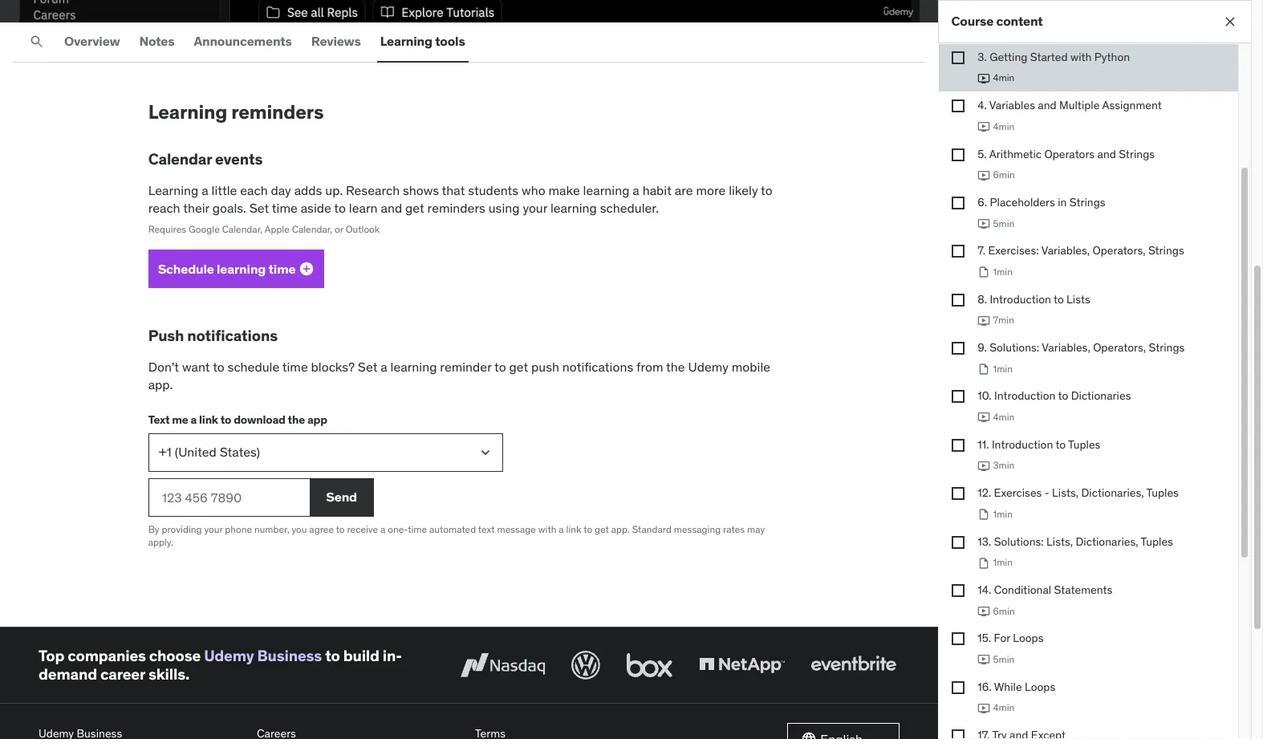 Task type: locate. For each thing, give the bounding box(es) containing it.
time left automated
[[408, 523, 427, 535]]

introduction up 7min
[[990, 292, 1052, 306]]

xsmall image for 12.
[[952, 488, 965, 500]]

1 horizontal spatial notifications
[[563, 359, 634, 375]]

9.
[[978, 341, 987, 355]]

rewind 5 seconds image
[[44, 0, 63, 14]]

notifications up schedule
[[187, 326, 278, 345]]

your left phone
[[204, 523, 223, 535]]

each
[[240, 182, 268, 198]]

1min right start exercises - lists, dictionaries, tuples image
[[994, 508, 1014, 520]]

variables, up 10. introduction to dictionaries
[[1042, 341, 1091, 355]]

0 horizontal spatial reminders
[[231, 100, 324, 124]]

xsmall image
[[952, 51, 965, 64], [952, 197, 965, 209], [952, 245, 965, 258], [952, 294, 965, 306], [952, 342, 965, 355], [952, 391, 965, 403], [952, 439, 965, 452], [952, 488, 965, 500], [952, 585, 965, 597], [952, 633, 965, 646]]

7.
[[978, 244, 986, 258]]

1 vertical spatial get
[[509, 359, 528, 375]]

7. exercises: variables, operators, strings
[[978, 244, 1185, 258]]

xsmall image for 3.
[[952, 51, 965, 64]]

play introduction to lists image
[[978, 314, 991, 327]]

4 1min from the top
[[994, 557, 1014, 569]]

time left small image
[[269, 261, 296, 277]]

set inside don't want to schedule time blocks? set a learning reminder to get push notifications from the udemy mobile app.
[[358, 359, 378, 375]]

10.
[[978, 389, 992, 403]]

2 vertical spatial learning
[[148, 182, 199, 198]]

0 vertical spatial link
[[199, 412, 218, 427]]

the right from
[[666, 359, 685, 375]]

1 vertical spatial dictionaries,
[[1076, 534, 1139, 549]]

0 vertical spatial loops
[[1014, 631, 1044, 646]]

4min right play while loops image
[[994, 702, 1016, 714]]

your inside learning a little each day adds up. research shows that students who make learning a habit are more likely to reach their goals. set time aside to learn and get reminders using your learning scheduler. requires google calendar, apple calendar, or outlook
[[523, 200, 548, 216]]

3.
[[978, 50, 987, 64]]

calendar, down aside
[[292, 224, 333, 236]]

reminders
[[231, 100, 324, 124], [428, 200, 486, 216]]

search image
[[29, 34, 45, 50]]

notifications left from
[[563, 359, 634, 375]]

learning for learning tools
[[380, 33, 433, 49]]

to
[[761, 182, 773, 198], [334, 200, 346, 216], [1054, 292, 1064, 306], [213, 359, 225, 375], [495, 359, 506, 375], [1059, 389, 1069, 403], [221, 412, 231, 427], [1056, 437, 1066, 452], [336, 523, 345, 535], [584, 523, 593, 535], [325, 646, 340, 666]]

0 horizontal spatial and
[[381, 200, 402, 216]]

2 vertical spatial get
[[595, 523, 609, 535]]

introduction right 10.
[[995, 389, 1056, 403]]

with inside sidebar 'element'
[[1071, 50, 1092, 64]]

8.
[[978, 292, 988, 306]]

1min for 9.
[[994, 363, 1014, 375]]

getting
[[990, 50, 1028, 64]]

lists, right the -
[[1053, 486, 1079, 500]]

your down the who
[[523, 200, 548, 216]]

1 vertical spatial operators,
[[1094, 341, 1147, 355]]

6 xsmall image from the top
[[952, 391, 965, 403]]

don't
[[148, 359, 179, 375]]

to left lists on the right top of the page
[[1054, 292, 1064, 306]]

and right operators
[[1098, 147, 1117, 161]]

and left multiple
[[1038, 98, 1057, 113]]

0 horizontal spatial udemy
[[204, 646, 254, 666]]

0 horizontal spatial your
[[204, 523, 223, 535]]

a right me
[[191, 412, 197, 427]]

learning left reminder
[[391, 359, 437, 375]]

reminders down that
[[428, 200, 486, 216]]

2 horizontal spatial get
[[595, 523, 609, 535]]

get left push
[[509, 359, 528, 375]]

1 horizontal spatial your
[[523, 200, 548, 216]]

1 horizontal spatial app.
[[612, 523, 630, 535]]

time down day
[[272, 200, 298, 216]]

xsmall image
[[952, 100, 965, 113], [952, 148, 965, 161], [952, 536, 965, 549], [952, 682, 965, 694], [952, 730, 965, 739]]

2 vertical spatial and
[[381, 200, 402, 216]]

1 vertical spatial the
[[288, 412, 305, 427]]

3 xsmall image from the top
[[952, 536, 965, 549]]

play conditional statements image
[[978, 605, 991, 618]]

dictionaries, up statements
[[1076, 534, 1139, 549]]

udemy inside don't want to schedule time blocks? set a learning reminder to get push notifications from the udemy mobile app.
[[688, 359, 729, 375]]

1 vertical spatial solutions:
[[994, 534, 1044, 549]]

1 horizontal spatial with
[[1071, 50, 1092, 64]]

1 horizontal spatial set
[[358, 359, 378, 375]]

up.
[[325, 182, 343, 198]]

4min right play introduction to dictionaries icon
[[994, 411, 1016, 423]]

start exercises: variables, operators, strings image
[[978, 266, 991, 279]]

13.
[[978, 534, 992, 549]]

multiple
[[1060, 98, 1100, 113]]

xsmall image left 14.
[[952, 585, 965, 597]]

1 vertical spatial udemy
[[204, 646, 254, 666]]

set right blocks? at left
[[358, 359, 378, 375]]

lists, down the -
[[1047, 534, 1074, 549]]

0 vertical spatial 5min
[[994, 217, 1016, 229]]

1 vertical spatial set
[[358, 359, 378, 375]]

9 xsmall image from the top
[[952, 585, 965, 597]]

1 vertical spatial variables,
[[1042, 341, 1091, 355]]

learning up calendar
[[148, 100, 227, 124]]

4 4min from the top
[[994, 702, 1016, 714]]

xsmall image for 15.
[[952, 633, 965, 646]]

variables, down in
[[1042, 244, 1090, 258]]

course content
[[952, 13, 1044, 29]]

dictionaries,
[[1082, 486, 1145, 500], [1076, 534, 1139, 549]]

learning
[[380, 33, 433, 49], [148, 100, 227, 124], [148, 182, 199, 198]]

0 vertical spatial app.
[[148, 377, 173, 393]]

0 horizontal spatial set
[[250, 200, 269, 216]]

7 xsmall image from the top
[[952, 439, 965, 452]]

to down 10. introduction to dictionaries
[[1056, 437, 1066, 452]]

2 xsmall image from the top
[[952, 197, 965, 209]]

1 horizontal spatial calendar,
[[292, 224, 333, 236]]

to left standard
[[584, 523, 593, 535]]

5min for for
[[994, 654, 1016, 666]]

0 horizontal spatial get
[[405, 200, 425, 216]]

app. down don't
[[148, 377, 173, 393]]

and down research
[[381, 200, 402, 216]]

0 vertical spatial tuples
[[1069, 437, 1101, 452]]

operators, for 7. exercises: variables, operators, strings
[[1093, 244, 1146, 258]]

choose
[[149, 646, 201, 666]]

1 vertical spatial and
[[1098, 147, 1117, 161]]

learning
[[583, 182, 630, 198], [551, 200, 597, 216], [217, 261, 266, 277], [391, 359, 437, 375]]

a right blocks? at left
[[381, 359, 388, 375]]

123 456 7890 text field
[[148, 478, 310, 517]]

adds
[[294, 182, 322, 198]]

agree
[[309, 523, 334, 535]]

xsmall image for 4. variables and multiple assignment
[[952, 100, 965, 113]]

4.
[[978, 98, 987, 113]]

1 horizontal spatial reminders
[[428, 200, 486, 216]]

5min
[[994, 217, 1016, 229], [994, 654, 1016, 666]]

notes button
[[136, 22, 178, 61]]

reminder
[[440, 359, 492, 375]]

build
[[343, 646, 380, 666]]

xsmall image for 16. while loops
[[952, 682, 965, 694]]

0 vertical spatial solutions:
[[990, 341, 1040, 355]]

overview button
[[61, 22, 123, 61]]

1 vertical spatial notifications
[[563, 359, 634, 375]]

0 vertical spatial reminders
[[231, 100, 324, 124]]

xsmall image left 15.
[[952, 633, 965, 646]]

2 1min from the top
[[994, 363, 1014, 375]]

xsmall image for 10.
[[952, 391, 965, 403]]

app. left standard
[[612, 523, 630, 535]]

forward 5 seconds image
[[116, 0, 136, 14]]

the left app
[[288, 412, 305, 427]]

12.
[[978, 486, 992, 500]]

variables,
[[1042, 244, 1090, 258], [1042, 341, 1091, 355]]

nasdaq image
[[457, 648, 549, 683]]

outlook
[[346, 224, 380, 236]]

0 vertical spatial udemy
[[688, 359, 729, 375]]

fullscreen image
[[875, 0, 895, 14]]

time
[[272, 200, 298, 216], [269, 261, 296, 277], [282, 359, 308, 375], [408, 523, 427, 535]]

play while loops image
[[978, 702, 991, 715]]

1 6min from the top
[[994, 169, 1016, 181]]

udemy left the mobile
[[688, 359, 729, 375]]

get inside learning a little each day adds up. research shows that students who make learning a habit are more likely to reach their goals. set time aside to learn and get reminders using your learning scheduler. requires google calendar, apple calendar, or outlook
[[405, 200, 425, 216]]

habit
[[643, 182, 672, 198]]

0 horizontal spatial app.
[[148, 377, 173, 393]]

number,
[[254, 523, 289, 535]]

using
[[489, 200, 520, 216]]

calendar, down goals.
[[222, 224, 263, 236]]

0 vertical spatial your
[[523, 200, 548, 216]]

volkswagen image
[[569, 648, 604, 683]]

xsmall image left 7.
[[952, 245, 965, 258]]

text
[[148, 412, 170, 427]]

learning inside button
[[380, 33, 433, 49]]

1 vertical spatial 6min
[[994, 605, 1016, 617]]

play variables and multiple assignment image
[[978, 121, 991, 133]]

0 vertical spatial variables,
[[1042, 244, 1090, 258]]

standard
[[632, 523, 672, 535]]

schedule learning time button
[[148, 250, 325, 288]]

xsmall image left 6.
[[952, 197, 965, 209]]

0 vertical spatial the
[[666, 359, 685, 375]]

solutions: down 7min
[[990, 341, 1040, 355]]

stop getting started with python image
[[978, 72, 991, 85]]

introduction up 3min
[[992, 437, 1054, 452]]

5min right play placeholders in strings image on the top of the page
[[994, 217, 1016, 229]]

business
[[257, 646, 322, 666]]

1 vertical spatial with
[[539, 523, 557, 535]]

1 vertical spatial introduction
[[995, 389, 1056, 403]]

0 vertical spatial with
[[1071, 50, 1092, 64]]

1min right start solutions: variables, operators, strings icon at right
[[994, 363, 1014, 375]]

6min right 'play conditional statements' icon
[[994, 605, 1016, 617]]

1 vertical spatial learning
[[148, 100, 227, 124]]

or
[[335, 224, 344, 236]]

get down shows at the top left
[[405, 200, 425, 216]]

1 vertical spatial your
[[204, 523, 223, 535]]

1 5min from the top
[[994, 217, 1016, 229]]

1 vertical spatial app.
[[612, 523, 630, 535]]

loops right for
[[1014, 631, 1044, 646]]

get
[[405, 200, 425, 216], [509, 359, 528, 375], [595, 523, 609, 535]]

learning up reach
[[148, 182, 199, 198]]

1 calendar, from the left
[[222, 224, 263, 236]]

calendar events
[[148, 149, 263, 168]]

your inside by providing your phone number, you agree to receive a one-time automated text message with a link to get app. standard messaging rates may apply.
[[204, 523, 223, 535]]

7min
[[994, 314, 1015, 326]]

get inside by providing your phone number, you agree to receive a one-time automated text message with a link to get app. standard messaging rates may apply.
[[595, 523, 609, 535]]

a
[[202, 182, 209, 198], [633, 182, 640, 198], [381, 359, 388, 375], [191, 412, 197, 427], [381, 523, 386, 535], [559, 523, 564, 535]]

5 xsmall image from the top
[[952, 342, 965, 355]]

strings for 7. exercises: variables, operators, strings
[[1149, 244, 1185, 258]]

xsmall image left 12.
[[952, 488, 965, 500]]

1min right start exercises: variables, operators, strings icon
[[994, 266, 1014, 278]]

4min right the play variables and multiple assignment icon
[[994, 120, 1016, 132]]

calendar,
[[222, 224, 263, 236], [292, 224, 333, 236]]

time left blocks? at left
[[282, 359, 308, 375]]

1min right the start solutions: lists, dictionaries, tuples icon
[[994, 557, 1014, 569]]

solutions: right 13.
[[994, 534, 1044, 549]]

xsmall image left the 9.
[[952, 342, 965, 355]]

2 4min from the top
[[994, 120, 1016, 132]]

xsmall image left 11.
[[952, 439, 965, 452]]

1 horizontal spatial get
[[509, 359, 528, 375]]

4min right stop getting started with python image
[[994, 72, 1016, 84]]

introduction for 10.
[[995, 389, 1056, 403]]

0 horizontal spatial notifications
[[187, 326, 278, 345]]

schedule learning time
[[158, 261, 296, 277]]

0 vertical spatial learning
[[380, 33, 433, 49]]

research
[[346, 182, 400, 198]]

loops
[[1014, 631, 1044, 646], [1025, 680, 1056, 694]]

1 horizontal spatial the
[[666, 359, 685, 375]]

0 vertical spatial notifications
[[187, 326, 278, 345]]

top
[[39, 646, 64, 666]]

the inside don't want to schedule time blocks? set a learning reminder to get push notifications from the udemy mobile app.
[[666, 359, 685, 375]]

and
[[1038, 98, 1057, 113], [1098, 147, 1117, 161], [381, 200, 402, 216]]

2 6min from the top
[[994, 605, 1016, 617]]

1 horizontal spatial and
[[1038, 98, 1057, 113]]

3 4min from the top
[[994, 411, 1016, 423]]

2 horizontal spatial and
[[1098, 147, 1117, 161]]

get left standard
[[595, 523, 609, 535]]

0 horizontal spatial calendar,
[[222, 224, 263, 236]]

6min
[[994, 169, 1016, 181], [994, 605, 1016, 617]]

0 vertical spatial get
[[405, 200, 425, 216]]

1 4min from the top
[[994, 72, 1016, 84]]

reminders inside learning a little each day adds up. research shows that students who make learning a habit are more likely to reach their goals. set time aside to learn and get reminders using your learning scheduler. requires google calendar, apple calendar, or outlook
[[428, 200, 486, 216]]

reminders up events
[[231, 100, 324, 124]]

1 1min from the top
[[994, 266, 1014, 278]]

udemy
[[688, 359, 729, 375], [204, 646, 254, 666]]

learning tools button
[[377, 22, 469, 61]]

that
[[442, 182, 465, 198]]

1 xsmall image from the top
[[952, 51, 965, 64]]

in
[[1058, 195, 1067, 209]]

1 vertical spatial 5min
[[994, 654, 1016, 666]]

10 xsmall image from the top
[[952, 633, 965, 646]]

3min
[[994, 460, 1016, 472]]

expanded view image
[[906, 0, 925, 14]]

with right message
[[539, 523, 557, 535]]

learning inside don't want to schedule time blocks? set a learning reminder to get push notifications from the udemy mobile app.
[[391, 359, 437, 375]]

xsmall image left 10.
[[952, 391, 965, 403]]

0 vertical spatial introduction
[[990, 292, 1052, 306]]

4 xsmall image from the top
[[952, 682, 965, 694]]

assignment
[[1103, 98, 1162, 113]]

4min for getting
[[994, 72, 1016, 84]]

want
[[182, 359, 210, 375]]

dictionaries, up '13. solutions: lists, dictionaries, tuples'
[[1082, 486, 1145, 500]]

3 xsmall image from the top
[[952, 245, 965, 258]]

introduction for 8.
[[990, 292, 1052, 306]]

1 horizontal spatial udemy
[[688, 359, 729, 375]]

content
[[997, 13, 1044, 29]]

1 xsmall image from the top
[[952, 100, 965, 113]]

operators
[[1045, 147, 1095, 161]]

download
[[234, 412, 286, 427]]

6.
[[978, 195, 988, 209]]

with left python
[[1071, 50, 1092, 64]]

introduction for 11.
[[992, 437, 1054, 452]]

link right me
[[199, 412, 218, 427]]

learn
[[349, 200, 378, 216]]

0 vertical spatial set
[[250, 200, 269, 216]]

3 1min from the top
[[994, 508, 1014, 520]]

overview
[[64, 33, 120, 49]]

2 calendar, from the left
[[292, 224, 333, 236]]

to left dictionaries
[[1059, 389, 1069, 403]]

1 horizontal spatial link
[[566, 523, 582, 535]]

learning inside learning a little each day adds up. research shows that students who make learning a habit are more likely to reach their goals. set time aside to learn and get reminders using your learning scheduler. requires google calendar, apple calendar, or outlook
[[148, 182, 199, 198]]

app.
[[148, 377, 173, 393], [612, 523, 630, 535]]

close course content sidebar image
[[1223, 14, 1239, 30]]

8 xsmall image from the top
[[952, 488, 965, 500]]

9. solutions: variables, operators, strings
[[978, 341, 1185, 355]]

solutions: for lists,
[[994, 534, 1044, 549]]

6min for conditional
[[994, 605, 1016, 617]]

0 vertical spatial operators,
[[1093, 244, 1146, 258]]

learning down apple
[[217, 261, 266, 277]]

a left one-
[[381, 523, 386, 535]]

4min for variables
[[994, 120, 1016, 132]]

loops right while
[[1025, 680, 1056, 694]]

learning reminders
[[148, 100, 324, 124]]

small image
[[801, 731, 818, 739]]

0 vertical spatial and
[[1038, 98, 1057, 113]]

1 vertical spatial link
[[566, 523, 582, 535]]

lists
[[1067, 292, 1091, 306]]

2 vertical spatial introduction
[[992, 437, 1054, 452]]

1 vertical spatial loops
[[1025, 680, 1056, 694]]

0 horizontal spatial with
[[539, 523, 557, 535]]

exercises:
[[989, 244, 1039, 258]]

learning tools
[[380, 33, 465, 49]]

2 xsmall image from the top
[[952, 148, 965, 161]]

link right message
[[566, 523, 582, 535]]

to right agree
[[336, 523, 345, 535]]

may
[[748, 523, 765, 535]]

push notifications
[[148, 326, 278, 345]]

your
[[523, 200, 548, 216], [204, 523, 223, 535]]

strings for 9. solutions: variables, operators, strings
[[1149, 341, 1185, 355]]

message
[[497, 523, 536, 535]]

4. variables and multiple assignment
[[978, 98, 1162, 113]]

0 vertical spatial 6min
[[994, 169, 1016, 181]]

a right message
[[559, 523, 564, 535]]

5min right play for loops image
[[994, 654, 1016, 666]]

-
[[1045, 486, 1050, 500]]

4 xsmall image from the top
[[952, 294, 965, 306]]

6min right play arithmetic operators and strings image on the right of page
[[994, 169, 1016, 181]]

1 vertical spatial reminders
[[428, 200, 486, 216]]

xsmall image left 3.
[[952, 51, 965, 64]]

a inside don't want to schedule time blocks? set a learning reminder to get push notifications from the udemy mobile app.
[[381, 359, 388, 375]]

to right likely
[[761, 182, 773, 198]]

variables
[[990, 98, 1036, 113]]

dictionaries
[[1072, 389, 1132, 403]]

12. exercises - lists, dictionaries, tuples
[[978, 486, 1179, 500]]

automated
[[430, 523, 476, 535]]

a up "scheduler."
[[633, 182, 640, 198]]

to left build on the bottom left of page
[[325, 646, 340, 666]]

learning left tools
[[380, 33, 433, 49]]

pause image
[[14, 0, 33, 14]]

xsmall image left 8.
[[952, 294, 965, 306]]

set down each
[[250, 200, 269, 216]]

udemy right choose
[[204, 646, 254, 666]]

make
[[549, 182, 580, 198]]

2 5min from the top
[[994, 654, 1016, 666]]

udemy business link
[[204, 646, 322, 666]]

play introduction to dictionaries image
[[978, 411, 991, 424]]

with inside by providing your phone number, you agree to receive a one-time automated text message with a link to get app. standard messaging rates may apply.
[[539, 523, 557, 535]]



Task type: describe. For each thing, give the bounding box(es) containing it.
career
[[100, 665, 145, 684]]

operators, for 9. solutions: variables, operators, strings
[[1094, 341, 1147, 355]]

5 xsmall image from the top
[[952, 730, 965, 739]]

learning inside schedule learning time button
[[217, 261, 266, 277]]

xsmall image for 13. solutions: lists, dictionaries, tuples
[[952, 536, 965, 549]]

one-
[[388, 523, 408, 535]]

15.
[[978, 631, 992, 646]]

reviews button
[[308, 22, 364, 61]]

likely
[[729, 182, 758, 198]]

push
[[148, 326, 184, 345]]

demand
[[39, 665, 97, 684]]

apply.
[[148, 537, 173, 549]]

variables, for solutions:
[[1042, 341, 1091, 355]]

start solutions: variables, operators, strings image
[[978, 363, 991, 376]]

schedule
[[158, 261, 214, 277]]

14. conditional statements
[[978, 583, 1113, 597]]

tools
[[435, 33, 465, 49]]

apple
[[265, 224, 290, 236]]

time inside schedule learning time button
[[269, 261, 296, 277]]

4min for while
[[994, 702, 1016, 714]]

more
[[696, 182, 726, 198]]

statements
[[1055, 583, 1113, 597]]

5. arithmetic operators and strings
[[978, 147, 1155, 161]]

a left little
[[202, 182, 209, 198]]

send
[[326, 489, 357, 505]]

to inside to build in- demand career skills.
[[325, 646, 340, 666]]

6min for arithmetic
[[994, 169, 1016, 181]]

1min for 13.
[[994, 557, 1014, 569]]

by providing your phone number, you agree to receive a one-time automated text message with a link to get app. standard messaging rates may apply.
[[148, 523, 765, 549]]

play placeholders in strings image
[[978, 218, 991, 230]]

arithmetic
[[990, 147, 1042, 161]]

get inside don't want to schedule time blocks? set a learning reminder to get push notifications from the udemy mobile app.
[[509, 359, 528, 375]]

xsmall image for 7.
[[952, 245, 965, 258]]

to right want
[[213, 359, 225, 375]]

in-
[[383, 646, 402, 666]]

0 horizontal spatial the
[[288, 412, 305, 427]]

box image
[[623, 648, 677, 683]]

who
[[522, 182, 546, 198]]

scheduler.
[[600, 200, 659, 216]]

14.
[[978, 583, 992, 597]]

xsmall image for 5. arithmetic operators and strings
[[952, 148, 965, 161]]

set inside learning a little each day adds up. research shows that students who make learning a habit are more likely to reach their goals. set time aside to learn and get reminders using your learning scheduler. requires google calendar, apple calendar, or outlook
[[250, 200, 269, 216]]

course
[[952, 13, 995, 29]]

1 vertical spatial tuples
[[1147, 486, 1179, 500]]

eventbrite image
[[808, 648, 900, 683]]

by
[[148, 523, 159, 535]]

8. introduction to lists
[[978, 292, 1091, 306]]

5min for placeholders
[[994, 217, 1016, 229]]

13. solutions: lists, dictionaries, tuples
[[978, 534, 1174, 549]]

start solutions: lists, dictionaries, tuples image
[[978, 557, 991, 570]]

add note image
[[214, 0, 233, 14]]

2 vertical spatial tuples
[[1141, 534, 1174, 549]]

text me a link to download the app
[[148, 412, 327, 427]]

learning for learning reminders
[[148, 100, 227, 124]]

app. inside by providing your phone number, you agree to receive a one-time automated text message with a link to get app. standard messaging rates may apply.
[[612, 523, 630, 535]]

time inside don't want to schedule time blocks? set a learning reminder to get push notifications from the udemy mobile app.
[[282, 359, 308, 375]]

schedule
[[228, 359, 280, 375]]

0 horizontal spatial link
[[199, 412, 218, 427]]

5.
[[978, 147, 987, 161]]

learning down make
[[551, 200, 597, 216]]

students
[[468, 182, 519, 198]]

their
[[183, 200, 209, 216]]

loops for 16. while loops
[[1025, 680, 1056, 694]]

0 vertical spatial lists,
[[1053, 486, 1079, 500]]

3. getting started with python
[[978, 50, 1131, 64]]

4min for introduction
[[994, 411, 1016, 423]]

play arithmetic operators and strings image
[[978, 169, 991, 182]]

1 vertical spatial lists,
[[1047, 534, 1074, 549]]

receive
[[347, 523, 378, 535]]

companies
[[68, 646, 146, 666]]

conditional
[[994, 583, 1052, 597]]

time inside by providing your phone number, you agree to receive a one-time automated text message with a link to get app. standard messaging rates may apply.
[[408, 523, 427, 535]]

day
[[271, 182, 291, 198]]

blocks?
[[311, 359, 355, 375]]

notifications inside don't want to schedule time blocks? set a learning reminder to get push notifications from the udemy mobile app.
[[563, 359, 634, 375]]

started
[[1031, 50, 1068, 64]]

time inside learning a little each day adds up. research shows that students who make learning a habit are more likely to reach their goals. set time aside to learn and get reminders using your learning scheduler. requires google calendar, apple calendar, or outlook
[[272, 200, 298, 216]]

xsmall image for 9.
[[952, 342, 965, 355]]

strings for 5. arithmetic operators and strings
[[1119, 147, 1155, 161]]

app. inside don't want to schedule time blocks? set a learning reminder to get push notifications from the udemy mobile app.
[[148, 377, 173, 393]]

providing
[[162, 523, 202, 535]]

skills.
[[148, 665, 190, 684]]

10. introduction to dictionaries
[[978, 389, 1132, 403]]

to left the download
[[221, 412, 231, 427]]

0 vertical spatial dictionaries,
[[1082, 486, 1145, 500]]

are
[[675, 182, 693, 198]]

calendar
[[148, 149, 212, 168]]

start exercises - lists, dictionaries, tuples image
[[978, 508, 991, 521]]

while
[[995, 680, 1023, 694]]

app
[[307, 412, 327, 427]]

small image
[[299, 261, 315, 277]]

link inside by providing your phone number, you agree to receive a one-time automated text message with a link to get app. standard messaging rates may apply.
[[566, 523, 582, 535]]

from
[[637, 359, 664, 375]]

notes
[[139, 33, 175, 49]]

16.
[[978, 680, 992, 694]]

netapp image
[[696, 648, 789, 683]]

requires
[[148, 224, 186, 236]]

top companies choose udemy business
[[39, 646, 322, 666]]

exercises
[[994, 486, 1042, 500]]

announcements button
[[191, 22, 295, 61]]

reviews
[[311, 33, 361, 49]]

play for loops image
[[978, 654, 991, 667]]

little
[[212, 182, 237, 198]]

to down "up."
[[334, 200, 346, 216]]

rates
[[723, 523, 745, 535]]

variables, for exercises:
[[1042, 244, 1090, 258]]

play introduction to tuples image
[[978, 460, 991, 473]]

xsmall image for 11.
[[952, 439, 965, 452]]

xsmall image for 6.
[[952, 197, 965, 209]]

loops for 15. for loops
[[1014, 631, 1044, 646]]

messaging
[[674, 523, 721, 535]]

1min for 12.
[[994, 508, 1014, 520]]

xsmall image for 14.
[[952, 585, 965, 597]]

events
[[215, 149, 263, 168]]

placeholders
[[990, 195, 1056, 209]]

learning up "scheduler."
[[583, 182, 630, 198]]

to right reminder
[[495, 359, 506, 375]]

and inside learning a little each day adds up. research shows that students who make learning a habit are more likely to reach their goals. set time aside to learn and get reminders using your learning scheduler. requires google calendar, apple calendar, or outlook
[[381, 200, 402, 216]]

sidebar element
[[939, 0, 1252, 739]]

xsmall image for 8.
[[952, 294, 965, 306]]

1min for 7.
[[994, 266, 1014, 278]]

announcements
[[194, 33, 292, 49]]

solutions: for variables,
[[990, 341, 1040, 355]]



Task type: vqa. For each thing, say whether or not it's contained in the screenshot.
second Associative from the top of the page
no



